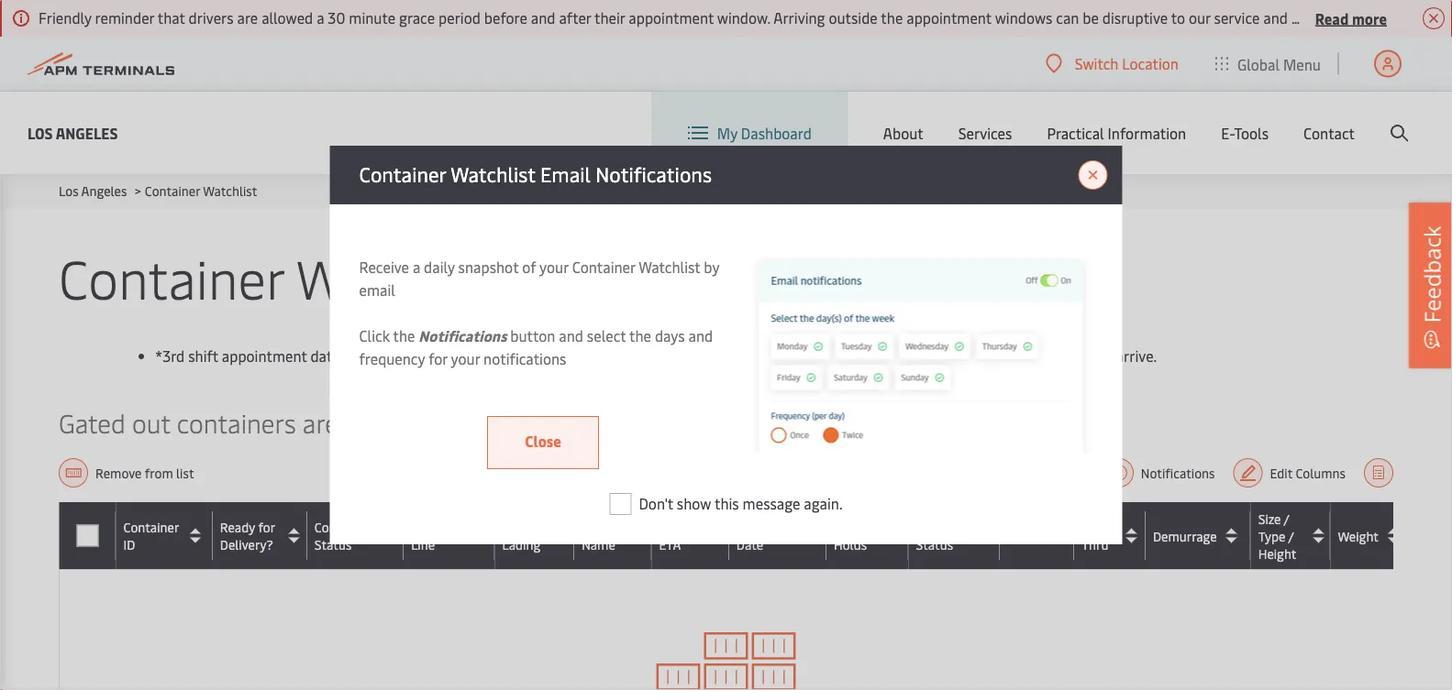 Task type: describe. For each thing, give the bounding box(es) containing it.
outside
[[829, 8, 878, 28]]

0 vertical spatial los angeles link
[[28, 122, 118, 145]]

los angeles > container watchlist
[[59, 182, 257, 200]]

1 vertical spatial show
[[677, 494, 711, 514]]

message
[[743, 494, 800, 514]]

delivery?
[[220, 536, 273, 554]]

remove from list
[[95, 465, 194, 482]]

angeles for los angeles
[[56, 123, 118, 143]]

shipping line button
[[411, 519, 490, 554]]

select
[[587, 326, 626, 346]]

Don't show this message again. checkbox
[[610, 494, 632, 516]]

frequency
[[359, 349, 425, 369]]

3
[[703, 405, 717, 440]]

from
[[145, 465, 173, 482]]

1 horizontal spatial notifications
[[596, 161, 712, 188]]

shipping line
[[411, 519, 461, 554]]

days.
[[723, 405, 780, 440]]

vessel for eta
[[659, 519, 695, 536]]

day.
[[574, 346, 599, 366]]

daily
[[424, 257, 455, 277]]

receive
[[359, 257, 409, 277]]

feedback button
[[1409, 203, 1452, 368]]

read
[[1316, 8, 1349, 28]]

freight
[[834, 519, 875, 536]]

container for container id
[[123, 519, 179, 536]]

notifications
[[484, 349, 567, 369]]

1 horizontal spatial close alert image
[[1423, 7, 1445, 29]]

read more button
[[1316, 6, 1387, 29]]

this
[[715, 494, 739, 514]]

line
[[411, 536, 435, 554]]

2 horizontal spatial appointment
[[907, 8, 992, 28]]

discharge
[[737, 519, 793, 536]]

that
[[158, 8, 185, 28]]

dates
[[311, 346, 347, 366]]

freight holds
[[834, 519, 875, 554]]

impacts
[[1386, 8, 1438, 28]]

/ right type
[[1289, 528, 1294, 545]]

*3rd shift appointment dates in termpoint reflect the previous day. appointments listed below show the actual time and date customers should arrive.
[[155, 346, 1157, 366]]

los for los angeles > container watchlist
[[59, 182, 79, 200]]

bill of lading button
[[502, 519, 570, 554]]

1 horizontal spatial are
[[303, 405, 338, 440]]

your inside button and select the days and frequency for your notifications
[[451, 349, 480, 369]]

don't show this message again.
[[639, 494, 843, 514]]

before
[[484, 8, 527, 28]]

reminder
[[95, 8, 154, 28]]

container id button
[[123, 519, 208, 554]]

date
[[737, 536, 763, 554]]

los angeles
[[28, 123, 118, 143]]

bill of lading
[[502, 519, 541, 554]]

date
[[962, 346, 992, 366]]

ready
[[220, 519, 255, 536]]

gated
[[59, 405, 126, 440]]

/ right size
[[1284, 510, 1289, 528]]

for inside button and select the days and frequency for your notifications
[[429, 349, 448, 369]]

1 horizontal spatial to
[[1171, 8, 1185, 28]]

read more
[[1316, 8, 1387, 28]]

minute
[[349, 8, 396, 28]]

switch location button
[[1046, 53, 1179, 74]]

feedback
[[1417, 226, 1447, 323]]

watchlist inside receive a daily snapshot of your container watchlist by email
[[639, 257, 700, 277]]

friendly
[[39, 8, 91, 28]]

for inside ready for delivery?
[[258, 519, 275, 536]]

id
[[123, 536, 135, 554]]

columns
[[1296, 465, 1346, 482]]

in
[[350, 346, 362, 366]]

remove from list button
[[59, 459, 194, 488]]

customs
[[916, 519, 966, 536]]

shipping
[[411, 519, 461, 536]]

termpoint
[[365, 346, 439, 366]]

the right outside
[[881, 8, 903, 28]]

0 vertical spatial after
[[559, 8, 591, 28]]

email
[[359, 280, 395, 300]]

edit columns
[[1270, 465, 1346, 482]]

days
[[655, 326, 685, 346]]

1 vertical spatial los angeles link
[[59, 182, 127, 200]]

location
[[1122, 54, 1179, 73]]

again.
[[804, 494, 843, 514]]

previous
[[514, 346, 570, 366]]

type
[[1259, 528, 1286, 545]]

eta
[[659, 536, 681, 554]]

height
[[1259, 545, 1297, 562]]

receive a daily snapshot of your container watchlist by email
[[359, 257, 719, 300]]

your inside receive a daily snapshot of your container watchlist by email
[[540, 257, 569, 277]]

the left actual
[[821, 346, 843, 366]]

snapshot
[[458, 257, 519, 277]]

discharge date button
[[737, 519, 822, 554]]

ready for delivery?
[[220, 519, 275, 554]]

container for container watchlist
[[59, 241, 284, 313]]

can
[[1056, 8, 1079, 28]]

our
[[1189, 8, 1211, 28]]

vessel name
[[582, 519, 618, 554]]

container watchlist email notifications
[[359, 161, 712, 188]]

edit
[[1270, 465, 1293, 482]]

the inside button and select the days and frequency for your notifications
[[629, 326, 651, 346]]

by
[[704, 257, 719, 277]]

service
[[1214, 8, 1260, 28]]

out
[[132, 405, 170, 440]]

>
[[135, 182, 141, 200]]

good thru
[[1082, 519, 1112, 554]]

container id
[[123, 519, 179, 554]]

size / type / height button
[[1259, 510, 1326, 562]]

demurrage
[[1153, 528, 1217, 545]]

vessel for name
[[582, 519, 618, 536]]



Task type: locate. For each thing, give the bounding box(es) containing it.
freight holds button
[[834, 519, 904, 554]]

the up termpoint
[[393, 326, 415, 346]]

good thru button
[[1082, 519, 1141, 554]]

click the notifications
[[359, 326, 507, 346]]

0 horizontal spatial show
[[677, 494, 711, 514]]

1 vertical spatial los
[[59, 182, 79, 200]]

containers
[[177, 405, 296, 440]]

1 vertical spatial your
[[451, 349, 480, 369]]

be
[[1083, 8, 1099, 28]]

ready for delivery? button
[[220, 519, 303, 554]]

1 horizontal spatial after
[[641, 405, 696, 440]]

vessel eta button
[[659, 519, 725, 554]]

1 vertical spatial notifications
[[419, 326, 507, 346]]

holds
[[1007, 528, 1041, 545], [834, 536, 867, 554]]

vessel name button
[[582, 519, 647, 554]]

0 horizontal spatial below
[[566, 405, 635, 440]]

0 vertical spatial your
[[540, 257, 569, 277]]

and up listed
[[689, 326, 713, 346]]

customs status button
[[916, 519, 996, 554]]

1 vertical spatial after
[[641, 405, 696, 440]]

appointment right 'shift'
[[222, 346, 307, 366]]

status for customs status
[[916, 536, 953, 554]]

and right before
[[531, 8, 556, 28]]

0 horizontal spatial los
[[28, 123, 53, 143]]

don't
[[639, 494, 673, 514]]

more
[[1352, 8, 1387, 28]]

1 horizontal spatial vessel
[[659, 519, 695, 536]]

1 vertical spatial a
[[413, 257, 420, 277]]

the
[[881, 8, 903, 28], [393, 326, 415, 346], [629, 326, 651, 346], [489, 346, 511, 366], [821, 346, 843, 366], [458, 405, 496, 440]]

on
[[1442, 8, 1452, 28]]

after left their
[[559, 8, 591, 28]]

1 vertical spatial angeles
[[81, 182, 127, 200]]

appointment left windows
[[907, 8, 992, 28]]

are right drivers
[[237, 8, 258, 28]]

container inside the container status button
[[315, 519, 370, 536]]

bill
[[502, 519, 521, 536]]

1 horizontal spatial los
[[59, 182, 79, 200]]

weight
[[1338, 528, 1379, 545]]

allowed
[[262, 8, 313, 28]]

container inside container id button
[[123, 519, 179, 536]]

/
[[1284, 510, 1289, 528], [1289, 528, 1294, 545]]

0 horizontal spatial vessel
[[582, 519, 618, 536]]

vessel inside button
[[582, 519, 618, 536]]

customs status
[[916, 519, 966, 554]]

edit columns button
[[1234, 459, 1346, 488]]

and left have
[[1264, 8, 1288, 28]]

holds button
[[1007, 522, 1070, 551]]

vessel down don't show this message again. option
[[582, 519, 618, 536]]

show left actual
[[783, 346, 817, 366]]

0 horizontal spatial after
[[559, 8, 591, 28]]

1 horizontal spatial status
[[916, 536, 953, 554]]

0 horizontal spatial are
[[237, 8, 258, 28]]

below right listed
[[740, 346, 779, 366]]

1 vertical spatial to
[[428, 405, 452, 440]]

after left 3
[[641, 405, 696, 440]]

vessel inside button
[[659, 519, 695, 536]]

a inside receive a daily snapshot of your container watchlist by email
[[413, 257, 420, 277]]

0 horizontal spatial appointment
[[222, 346, 307, 366]]

a left 30
[[317, 8, 324, 28]]

below
[[740, 346, 779, 366], [566, 405, 635, 440]]

notifications inside button
[[1141, 465, 1215, 482]]

vessel down don't
[[659, 519, 695, 536]]

1 vessel from the left
[[582, 519, 618, 536]]

1 horizontal spatial appointment
[[629, 8, 714, 28]]

0 horizontal spatial your
[[451, 349, 480, 369]]

status
[[315, 536, 352, 554], [916, 536, 953, 554]]

close
[[525, 432, 561, 451]]

notifications up reflect
[[419, 326, 507, 346]]

0 vertical spatial are
[[237, 8, 258, 28]]

0 vertical spatial notifications
[[596, 161, 712, 188]]

None checkbox
[[77, 525, 99, 547]]

apm_icons_v3_container storage image
[[572, 607, 880, 691]]

size
[[1259, 510, 1281, 528]]

0 vertical spatial to
[[1171, 8, 1185, 28]]

a left "daily"
[[413, 257, 420, 277]]

appointment right their
[[629, 8, 714, 28]]

and left date
[[934, 346, 959, 366]]

show
[[783, 346, 817, 366], [677, 494, 711, 514]]

are left moved on the left
[[303, 405, 338, 440]]

the right reflect
[[489, 346, 511, 366]]

1 horizontal spatial show
[[783, 346, 817, 366]]

arriving
[[774, 8, 825, 28]]

1 horizontal spatial below
[[740, 346, 779, 366]]

0 horizontal spatial holds
[[834, 536, 867, 554]]

los
[[28, 123, 53, 143], [59, 182, 79, 200]]

holds inside freight holds
[[834, 536, 867, 554]]

negative
[[1326, 8, 1382, 28]]

angeles for los angeles > container watchlist
[[81, 182, 127, 200]]

notifications up the demurrage on the bottom
[[1141, 465, 1215, 482]]

actual
[[846, 346, 897, 366]]

drivers
[[189, 8, 234, 28]]

switch location
[[1075, 54, 1179, 73]]

1 horizontal spatial a
[[413, 257, 420, 277]]

your down click the notifications
[[451, 349, 480, 369]]

their
[[595, 8, 625, 28]]

for right ready
[[258, 519, 275, 536]]

to right moved on the left
[[428, 405, 452, 440]]

1 horizontal spatial your
[[540, 257, 569, 277]]

0 vertical spatial angeles
[[56, 123, 118, 143]]

disruptive
[[1103, 8, 1168, 28]]

button
[[510, 326, 555, 346]]

notifications right email
[[596, 161, 712, 188]]

your
[[540, 257, 569, 277], [451, 349, 480, 369]]

0 vertical spatial below
[[740, 346, 779, 366]]

status inside customs status
[[916, 536, 953, 554]]

0 horizontal spatial a
[[317, 8, 324, 28]]

close button
[[487, 417, 599, 470]]

2 vessel from the left
[[659, 519, 695, 536]]

arrive.
[[1116, 346, 1157, 366]]

1 vertical spatial are
[[303, 405, 338, 440]]

for down click the notifications
[[429, 349, 448, 369]]

0 horizontal spatial close alert image
[[1079, 161, 1108, 190]]

0 horizontal spatial for
[[258, 519, 275, 536]]

close alert image
[[1423, 7, 1445, 29], [1079, 161, 1108, 190]]

0 vertical spatial show
[[783, 346, 817, 366]]

status right freight holds button
[[916, 536, 953, 554]]

2 status from the left
[[916, 536, 953, 554]]

0 vertical spatial for
[[429, 349, 448, 369]]

the up appointments
[[629, 326, 651, 346]]

*3rd
[[155, 346, 185, 366]]

0 horizontal spatial notifications
[[419, 326, 507, 346]]

show up the vessel eta button
[[677, 494, 711, 514]]

container inside receive a daily snapshot of your container watchlist by email
[[572, 257, 636, 277]]

holds right customs status button
[[1007, 528, 1041, 545]]

0 horizontal spatial status
[[315, 536, 352, 554]]

period
[[439, 8, 481, 28]]

0 vertical spatial los
[[28, 123, 53, 143]]

status right the ready for delivery? button
[[315, 536, 352, 554]]

reflect
[[442, 346, 486, 366]]

0 vertical spatial close alert image
[[1423, 7, 1445, 29]]

status for container status
[[315, 536, 352, 554]]

and up day.
[[559, 326, 584, 346]]

1 status from the left
[[315, 536, 352, 554]]

1 horizontal spatial holds
[[1007, 528, 1041, 545]]

name
[[582, 536, 615, 554]]

your right of
[[540, 257, 569, 277]]

2 horizontal spatial notifications
[[1141, 465, 1215, 482]]

list
[[176, 465, 194, 482]]

discharge date
[[737, 519, 793, 554]]

below right close
[[566, 405, 635, 440]]

to left our
[[1171, 8, 1185, 28]]

for
[[429, 349, 448, 369], [258, 519, 275, 536]]

los angeles link
[[28, 122, 118, 145], [59, 182, 127, 200]]

container status
[[315, 519, 370, 554]]

holds down the 'again.'
[[834, 536, 867, 554]]

1 vertical spatial below
[[566, 405, 635, 440]]

size / type / height
[[1259, 510, 1297, 562]]

thru
[[1082, 536, 1109, 554]]

global
[[1238, 54, 1280, 74]]

1 horizontal spatial for
[[429, 349, 448, 369]]

grace
[[399, 8, 435, 28]]

container watchlist
[[59, 241, 515, 313]]

customers
[[995, 346, 1065, 366]]

2 vertical spatial notifications
[[1141, 465, 1215, 482]]

container for container watchlist email notifications
[[359, 161, 446, 188]]

0 vertical spatial a
[[317, 8, 324, 28]]

los for los angeles
[[28, 123, 53, 143]]

are
[[237, 8, 258, 28], [303, 405, 338, 440]]

friendly reminder that drivers are allowed a 30 minute grace period before and after their appointment window. arriving outside the appointment windows can be disruptive to our service and have negative impacts on
[[39, 8, 1452, 28]]

listed
[[700, 346, 736, 366]]

notifications
[[596, 161, 712, 188], [419, 326, 507, 346], [1141, 465, 1215, 482]]

container notifications 1 image
[[745, 256, 1093, 453]]

good
[[1082, 519, 1112, 536]]

1 vertical spatial close alert image
[[1079, 161, 1108, 190]]

switch
[[1075, 54, 1119, 73]]

1 vertical spatial for
[[258, 519, 275, 536]]

angeles
[[56, 123, 118, 143], [81, 182, 127, 200]]

after
[[559, 8, 591, 28], [641, 405, 696, 440]]

status inside container status
[[315, 536, 352, 554]]

vessel eta
[[659, 519, 695, 554]]

appointment
[[629, 8, 714, 28], [907, 8, 992, 28], [222, 346, 307, 366]]

0 horizontal spatial to
[[428, 405, 452, 440]]

the left table
[[458, 405, 496, 440]]

container for container status
[[315, 519, 370, 536]]



Task type: vqa. For each thing, say whether or not it's contained in the screenshot.
alerts within the Setting up terminal alerts takes just a few minutes.
no



